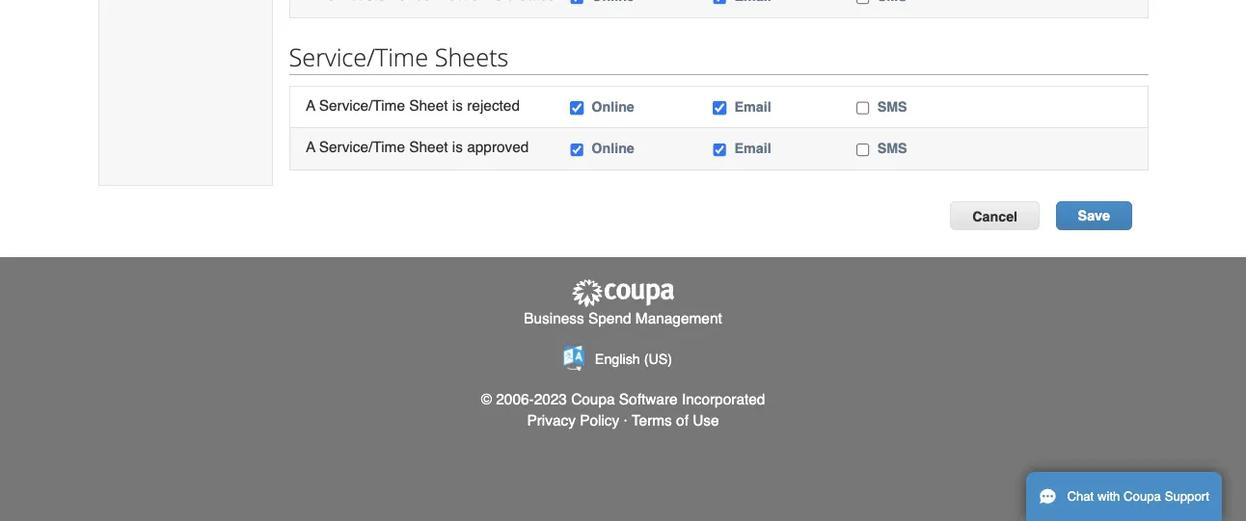 Task type: describe. For each thing, give the bounding box(es) containing it.
incorporated
[[620, 356, 696, 372]]

online for a service/time sheet is rejected
[[538, 90, 577, 104]]

sms
[[798, 128, 825, 142]]

2023
[[485, 356, 515, 372]]

0 vertical spatial coupa
[[519, 356, 559, 372]]

business spend management
[[476, 282, 656, 298]]

approved
[[425, 126, 481, 142]]

save button
[[960, 183, 1029, 210]]

a for a service/time sheet is rejected
[[278, 88, 287, 104]]

english (us)
[[541, 320, 611, 334]]

a service/time sheet is rejected
[[278, 88, 473, 104]]

0 vertical spatial service/time
[[263, 37, 389, 67]]

coupa inside chat with coupa support button
[[1021, 446, 1056, 459]]

chat
[[970, 446, 994, 459]]

business
[[476, 282, 531, 298]]

email
[[668, 128, 701, 142]]

2006-
[[451, 356, 485, 372]]



Task type: locate. For each thing, give the bounding box(es) containing it.
english
[[541, 320, 582, 334]]

1 vertical spatial is
[[411, 126, 421, 142]]

sheets
[[395, 37, 462, 67]]

©
[[437, 356, 447, 372]]

chat with coupa support
[[970, 446, 1099, 459]]

1 is from the top
[[411, 88, 421, 104]]

service/time sheets
[[263, 37, 462, 67]]

chat with coupa support button
[[933, 430, 1111, 474]]

1 vertical spatial a
[[278, 126, 287, 142]]

0 vertical spatial online
[[538, 90, 577, 104]]

2 sheet from the top
[[372, 126, 407, 142]]

coupa supplier portal image
[[518, 253, 615, 281]]

a for a service/time sheet is approved
[[278, 126, 287, 142]]

0 vertical spatial is
[[411, 88, 421, 104]]

management
[[578, 282, 656, 298]]

(us)
[[585, 320, 611, 334]]

service/time for a service/time sheet is approved
[[290, 126, 368, 142]]

1 vertical spatial sheet
[[372, 126, 407, 142]]

2 online from the top
[[538, 128, 577, 142]]

None checkbox
[[648, 0, 661, 4], [778, 0, 791, 4], [518, 92, 531, 105], [518, 130, 531, 143], [648, 0, 661, 4], [778, 0, 791, 4], [518, 92, 531, 105], [518, 130, 531, 143]]

sheet for approved
[[372, 126, 407, 142]]

0 vertical spatial sheet
[[372, 88, 407, 104]]

service/time down service/time sheets
[[290, 88, 368, 104]]

save
[[980, 189, 1009, 203]]

1 horizontal spatial coupa
[[1021, 446, 1056, 459]]

coupa right 2023
[[519, 356, 559, 372]]

None checkbox
[[518, 0, 531, 4]]

coupa
[[519, 356, 559, 372], [1021, 446, 1056, 459]]

coupa right the with
[[1021, 446, 1056, 459]]

spend
[[535, 282, 574, 298]]

software
[[563, 356, 616, 372]]

is left the "approved"
[[411, 126, 421, 142]]

1 a from the top
[[278, 88, 287, 104]]

is left rejected
[[411, 88, 421, 104]]

1 vertical spatial online
[[538, 128, 577, 142]]

a
[[278, 88, 287, 104], [278, 126, 287, 142]]

0 vertical spatial a
[[278, 88, 287, 104]]

rejected
[[425, 88, 473, 104]]

with
[[998, 446, 1018, 459]]

sheet up "a service/time sheet is approved"
[[372, 88, 407, 104]]

sheet for rejected
[[372, 88, 407, 104]]

online for a service/time sheet is approved
[[538, 128, 577, 142]]

is for rejected
[[411, 88, 421, 104]]

support
[[1059, 446, 1099, 459]]

2 is from the top
[[411, 126, 421, 142]]

is for approved
[[411, 126, 421, 142]]

1 online from the top
[[538, 90, 577, 104]]

sheet
[[372, 88, 407, 104], [372, 126, 407, 142]]

© 2006-2023 coupa software incorporated
[[437, 356, 696, 372]]

service/time down a service/time sheet is rejected
[[290, 126, 368, 142]]

sheet down a service/time sheet is rejected
[[372, 126, 407, 142]]

1 sheet from the top
[[372, 88, 407, 104]]

2 a from the top
[[278, 126, 287, 142]]

is
[[411, 88, 421, 104], [411, 126, 421, 142]]

service/time up a service/time sheet is rejected
[[263, 37, 389, 67]]

1 vertical spatial coupa
[[1021, 446, 1056, 459]]

0 horizontal spatial coupa
[[519, 356, 559, 372]]

1 vertical spatial service/time
[[290, 88, 368, 104]]

2 vertical spatial service/time
[[290, 126, 368, 142]]

service/time for a service/time sheet is rejected
[[290, 88, 368, 104]]

online
[[538, 90, 577, 104], [538, 128, 577, 142]]

service/time
[[263, 37, 389, 67], [290, 88, 368, 104], [290, 126, 368, 142]]

a service/time sheet is approved
[[278, 126, 481, 142]]



Task type: vqa. For each thing, say whether or not it's contained in the screenshot.
And to the middle
no



